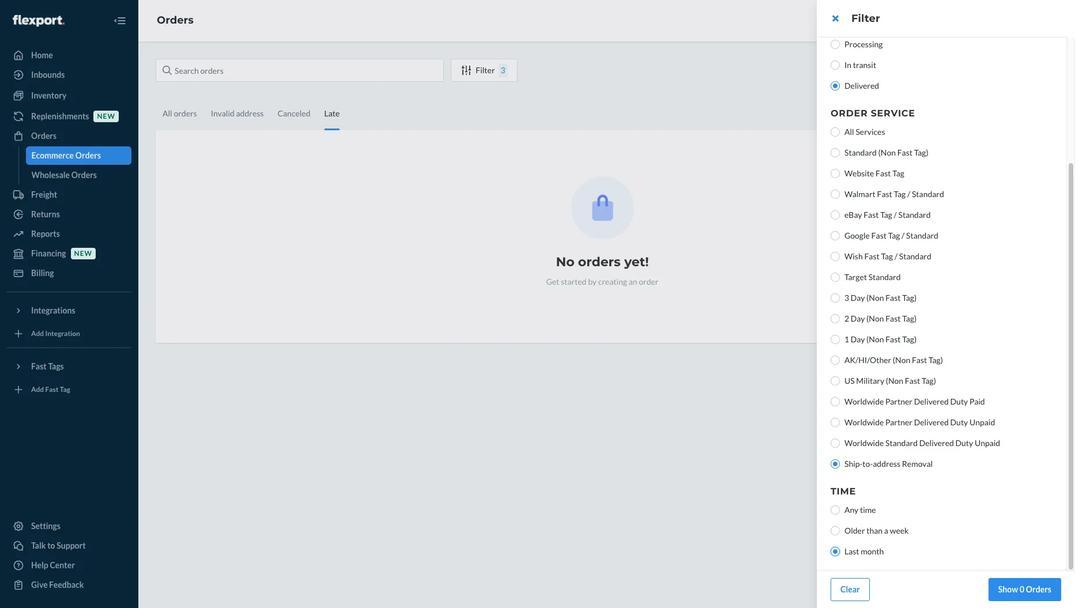 Task type: describe. For each thing, give the bounding box(es) containing it.
worldwide standard delivered duty unpaid
[[845, 438, 1000, 448]]

standard up wish fast tag / standard
[[906, 231, 938, 240]]

walmart
[[845, 189, 876, 199]]

1 day (non fast tag)
[[845, 334, 917, 344]]

show 0 orders button
[[989, 578, 1061, 601]]

website fast tag
[[845, 168, 904, 178]]

a
[[884, 526, 888, 536]]

close image
[[832, 14, 839, 23]]

standard down wish fast tag / standard
[[869, 272, 901, 282]]

fast up 1 day (non fast tag) on the bottom right of the page
[[886, 314, 901, 323]]

any
[[845, 505, 859, 515]]

day for 1
[[851, 334, 865, 344]]

worldwide for worldwide standard delivered duty unpaid
[[845, 438, 884, 448]]

clear button
[[831, 578, 870, 601]]

orders
[[1026, 585, 1052, 594]]

google fast tag / standard
[[845, 231, 938, 240]]

show 0 orders
[[998, 585, 1052, 594]]

processing
[[845, 39, 883, 49]]

standard down walmart fast tag / standard
[[898, 210, 931, 220]]

duty for worldwide partner delivered duty unpaid
[[950, 417, 968, 427]]

worldwide partner delivered duty unpaid
[[845, 417, 995, 427]]

standard up ship-to-address removal
[[886, 438, 918, 448]]

ebay fast tag / standard
[[845, 210, 931, 220]]

week
[[890, 526, 909, 536]]

standard up website
[[845, 148, 877, 157]]

in transit
[[845, 60, 876, 70]]

3 day (non fast tag)
[[845, 293, 917, 303]]

older than a week
[[845, 526, 909, 536]]

in
[[845, 60, 852, 70]]

ak/hi/other (non fast tag)
[[845, 355, 943, 365]]

fast up ak/hi/other (non fast tag)
[[886, 334, 901, 344]]

delivered for worldwide partner delivered duty paid
[[914, 397, 949, 406]]

ak/hi/other
[[845, 355, 891, 365]]

(non for 1
[[867, 334, 884, 344]]

tag) for 1 day (non fast tag)
[[902, 334, 917, 344]]

ship-
[[845, 459, 863, 469]]

worldwide for worldwide partner delivered duty unpaid
[[845, 417, 884, 427]]

partner for worldwide partner delivered duty unpaid
[[886, 417, 913, 427]]

services
[[856, 127, 885, 137]]

paid
[[970, 397, 985, 406]]

fast right ebay
[[864, 210, 879, 220]]

delivered for worldwide partner delivered duty unpaid
[[914, 417, 949, 427]]

1
[[845, 334, 849, 344]]

month
[[861, 547, 884, 556]]

duty for worldwide partner delivered duty paid
[[950, 397, 968, 406]]

last month
[[845, 547, 884, 556]]

clear
[[841, 585, 860, 594]]

order service
[[831, 108, 915, 119]]

(non up website fast tag
[[878, 148, 896, 157]]

address
[[873, 459, 901, 469]]

order
[[831, 108, 868, 119]]

tag for website
[[892, 168, 904, 178]]

wish
[[845, 251, 863, 261]]

delivered down in transit
[[845, 81, 879, 91]]

tag for ebay
[[880, 210, 892, 220]]

tag) for us military (non fast tag)
[[922, 376, 936, 386]]

fast down standard (non fast tag)
[[876, 168, 891, 178]]

fast up ebay fast tag / standard
[[877, 189, 892, 199]]

fast right wish
[[864, 251, 880, 261]]



Task type: locate. For each thing, give the bounding box(es) containing it.
0 vertical spatial unpaid
[[970, 417, 995, 427]]

/ down google fast tag / standard
[[895, 251, 898, 261]]

partner down worldwide partner delivered duty paid
[[886, 417, 913, 427]]

military
[[856, 376, 884, 386]]

delivered up worldwide partner delivered duty unpaid
[[914, 397, 949, 406]]

standard (non fast tag)
[[845, 148, 929, 157]]

tag for google
[[888, 231, 900, 240]]

1 partner from the top
[[886, 397, 913, 406]]

tag for walmart
[[894, 189, 906, 199]]

day for 2
[[851, 314, 865, 323]]

fast up us military (non fast tag)
[[912, 355, 927, 365]]

standard
[[845, 148, 877, 157], [912, 189, 944, 199], [898, 210, 931, 220], [906, 231, 938, 240], [899, 251, 931, 261], [869, 272, 901, 282], [886, 438, 918, 448]]

(non up 1 day (non fast tag) on the bottom right of the page
[[867, 314, 884, 323]]

unpaid for worldwide standard delivered duty unpaid
[[975, 438, 1000, 448]]

duty left paid
[[950, 397, 968, 406]]

(non up us military (non fast tag)
[[893, 355, 910, 365]]

google
[[845, 231, 870, 240]]

(non for 3
[[867, 293, 884, 303]]

time
[[860, 505, 876, 515]]

(non down target standard
[[867, 293, 884, 303]]

3 day from the top
[[851, 334, 865, 344]]

fast up website fast tag
[[897, 148, 913, 157]]

1 vertical spatial duty
[[950, 417, 968, 427]]

tag for wish
[[881, 251, 893, 261]]

wish fast tag / standard
[[845, 251, 931, 261]]

service
[[871, 108, 915, 119]]

target
[[845, 272, 867, 282]]

tag up walmart fast tag / standard
[[892, 168, 904, 178]]

all
[[845, 127, 854, 137]]

duty up 'worldwide standard delivered duty unpaid'
[[950, 417, 968, 427]]

1 vertical spatial unpaid
[[975, 438, 1000, 448]]

standard down google fast tag / standard
[[899, 251, 931, 261]]

target standard
[[845, 272, 901, 282]]

1 worldwide from the top
[[845, 397, 884, 406]]

1 vertical spatial day
[[851, 314, 865, 323]]

None radio
[[831, 40, 840, 49], [831, 61, 840, 70], [831, 127, 840, 137], [831, 148, 840, 157], [831, 190, 840, 199], [831, 210, 840, 220], [831, 273, 840, 282], [831, 293, 840, 303], [831, 376, 840, 386], [831, 418, 840, 427], [831, 547, 840, 556], [831, 40, 840, 49], [831, 61, 840, 70], [831, 127, 840, 137], [831, 148, 840, 157], [831, 190, 840, 199], [831, 210, 840, 220], [831, 273, 840, 282], [831, 293, 840, 303], [831, 376, 840, 386], [831, 418, 840, 427], [831, 547, 840, 556]]

0 vertical spatial duty
[[950, 397, 968, 406]]

older
[[845, 526, 865, 536]]

fast up worldwide partner delivered duty paid
[[905, 376, 920, 386]]

unpaid
[[970, 417, 995, 427], [975, 438, 1000, 448]]

day
[[851, 293, 865, 303], [851, 314, 865, 323], [851, 334, 865, 344]]

removal
[[902, 459, 933, 469]]

duty
[[950, 397, 968, 406], [950, 417, 968, 427], [956, 438, 973, 448]]

/ for google
[[902, 231, 905, 240]]

tag up wish fast tag / standard
[[888, 231, 900, 240]]

delivered down worldwide partner delivered duty unpaid
[[919, 438, 954, 448]]

None radio
[[831, 81, 840, 91], [831, 169, 840, 178], [831, 231, 840, 240], [831, 252, 840, 261], [831, 314, 840, 323], [831, 335, 840, 344], [831, 356, 840, 365], [831, 397, 840, 406], [831, 439, 840, 448], [831, 459, 840, 469], [831, 506, 840, 515], [831, 526, 840, 536], [831, 81, 840, 91], [831, 169, 840, 178], [831, 231, 840, 240], [831, 252, 840, 261], [831, 314, 840, 323], [831, 335, 840, 344], [831, 356, 840, 365], [831, 397, 840, 406], [831, 439, 840, 448], [831, 459, 840, 469], [831, 506, 840, 515], [831, 526, 840, 536]]

to-
[[863, 459, 873, 469]]

day for 3
[[851, 293, 865, 303]]

day right 1
[[851, 334, 865, 344]]

2 vertical spatial duty
[[956, 438, 973, 448]]

website
[[845, 168, 874, 178]]

all services
[[845, 127, 885, 137]]

fast
[[897, 148, 913, 157], [876, 168, 891, 178], [877, 189, 892, 199], [864, 210, 879, 220], [871, 231, 887, 240], [864, 251, 880, 261], [886, 293, 901, 303], [886, 314, 901, 323], [886, 334, 901, 344], [912, 355, 927, 365], [905, 376, 920, 386]]

3
[[845, 293, 849, 303]]

2 day (non fast tag)
[[845, 314, 917, 323]]

partner down us military (non fast tag)
[[886, 397, 913, 406]]

day right 2
[[851, 314, 865, 323]]

3 worldwide from the top
[[845, 438, 884, 448]]

delivered for worldwide standard delivered duty unpaid
[[919, 438, 954, 448]]

2 vertical spatial day
[[851, 334, 865, 344]]

1 vertical spatial partner
[[886, 417, 913, 427]]

standard up ebay fast tag / standard
[[912, 189, 944, 199]]

tag) for 2 day (non fast tag)
[[902, 314, 917, 323]]

time
[[831, 486, 856, 497]]

show
[[998, 585, 1018, 594]]

delivered up 'worldwide standard delivered duty unpaid'
[[914, 417, 949, 427]]

fast up the 2 day (non fast tag)
[[886, 293, 901, 303]]

2 worldwide from the top
[[845, 417, 884, 427]]

tag down google fast tag / standard
[[881, 251, 893, 261]]

(non down ak/hi/other (non fast tag)
[[886, 376, 903, 386]]

/ for wish
[[895, 251, 898, 261]]

/ up wish fast tag / standard
[[902, 231, 905, 240]]

1 vertical spatial worldwide
[[845, 417, 884, 427]]

0 vertical spatial worldwide
[[845, 397, 884, 406]]

fast right "google"
[[871, 231, 887, 240]]

2
[[845, 314, 849, 323]]

delivered
[[845, 81, 879, 91], [914, 397, 949, 406], [914, 417, 949, 427], [919, 438, 954, 448]]

any time
[[845, 505, 876, 515]]

duty for worldwide standard delivered duty unpaid
[[956, 438, 973, 448]]

0
[[1020, 585, 1024, 594]]

unpaid for worldwide partner delivered duty unpaid
[[970, 417, 995, 427]]

tag up ebay fast tag / standard
[[894, 189, 906, 199]]

worldwide
[[845, 397, 884, 406], [845, 417, 884, 427], [845, 438, 884, 448]]

day right 3
[[851, 293, 865, 303]]

transit
[[853, 60, 876, 70]]

last
[[845, 547, 859, 556]]

2 partner from the top
[[886, 417, 913, 427]]

/ up ebay fast tag / standard
[[907, 189, 910, 199]]

tag) for 3 day (non fast tag)
[[902, 293, 917, 303]]

worldwide partner delivered duty paid
[[845, 397, 985, 406]]

2 day from the top
[[851, 314, 865, 323]]

(non down the 2 day (non fast tag)
[[867, 334, 884, 344]]

worldwide for worldwide partner delivered duty paid
[[845, 397, 884, 406]]

0 vertical spatial partner
[[886, 397, 913, 406]]

filter
[[851, 12, 880, 25]]

(non for 2
[[867, 314, 884, 323]]

ship-to-address removal
[[845, 459, 933, 469]]

/ for ebay
[[894, 210, 897, 220]]

partner
[[886, 397, 913, 406], [886, 417, 913, 427]]

(non for us
[[886, 376, 903, 386]]

tag up google fast tag / standard
[[880, 210, 892, 220]]

1 day from the top
[[851, 293, 865, 303]]

partner for worldwide partner delivered duty paid
[[886, 397, 913, 406]]

tag)
[[914, 148, 929, 157], [902, 293, 917, 303], [902, 314, 917, 323], [902, 334, 917, 344], [929, 355, 943, 365], [922, 376, 936, 386]]

ebay
[[845, 210, 862, 220]]

tag
[[892, 168, 904, 178], [894, 189, 906, 199], [880, 210, 892, 220], [888, 231, 900, 240], [881, 251, 893, 261]]

us
[[845, 376, 855, 386]]

/
[[907, 189, 910, 199], [894, 210, 897, 220], [902, 231, 905, 240], [895, 251, 898, 261]]

/ down walmart fast tag / standard
[[894, 210, 897, 220]]

2 vertical spatial worldwide
[[845, 438, 884, 448]]

walmart fast tag / standard
[[845, 189, 944, 199]]

(non
[[878, 148, 896, 157], [867, 293, 884, 303], [867, 314, 884, 323], [867, 334, 884, 344], [893, 355, 910, 365], [886, 376, 903, 386]]

0 vertical spatial day
[[851, 293, 865, 303]]

than
[[867, 526, 883, 536]]

us military (non fast tag)
[[845, 376, 936, 386]]

duty down paid
[[956, 438, 973, 448]]

/ for walmart
[[907, 189, 910, 199]]



Task type: vqa. For each thing, say whether or not it's contained in the screenshot.
second Day from the top of the page
yes



